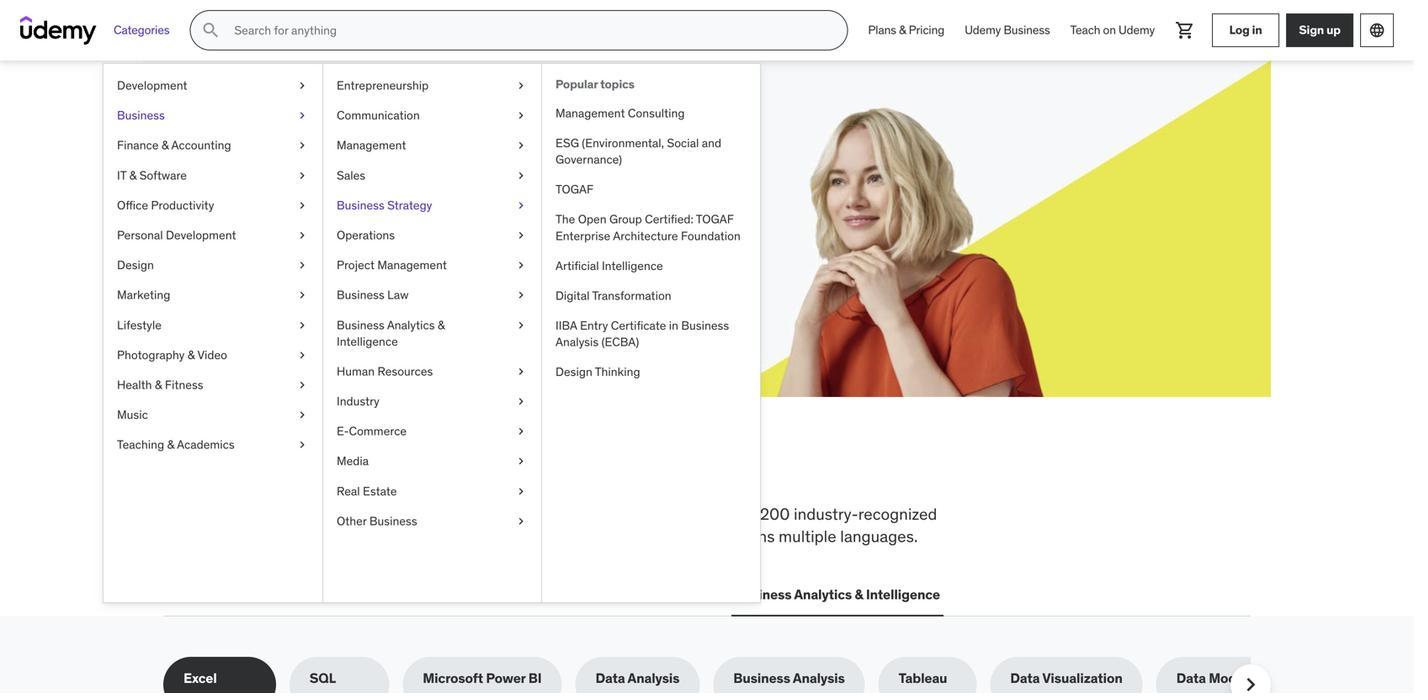 Task type: describe. For each thing, give the bounding box(es) containing it.
it certifications button
[[299, 575, 406, 616]]

finance
[[117, 138, 159, 153]]

xsmall image for it & software
[[296, 167, 309, 184]]

and inside covering critical workplace skills to technical topics, including prep content for over 200 industry-recognized certifications, our catalog supports well-rounded professional development and spans multiple languages.
[[702, 527, 729, 547]]

xsmall image for business strategy
[[515, 197, 528, 214]]

for inside covering critical workplace skills to technical topics, including prep content for over 200 industry-recognized certifications, our catalog supports well-rounded professional development and spans multiple languages.
[[703, 504, 722, 525]]

group
[[610, 212, 642, 227]]

& for software
[[129, 168, 137, 183]]

accounting
[[171, 138, 231, 153]]

data for data science
[[512, 587, 542, 604]]

xsmall image for e-commerce
[[515, 424, 528, 440]]

0 horizontal spatial in
[[530, 449, 563, 493]]

skills
[[224, 134, 300, 169]]

sign up link
[[1287, 13, 1354, 47]]

academics
[[177, 438, 235, 453]]

one
[[569, 449, 630, 493]]

0 vertical spatial development
[[117, 78, 187, 93]]

video
[[197, 348, 227, 363]]

data for data analysis
[[596, 671, 625, 688]]

xsmall image for management
[[515, 137, 528, 154]]

togaf inside 'link'
[[556, 182, 594, 197]]

categories button
[[104, 10, 180, 51]]

estate
[[363, 484, 397, 499]]

other business
[[337, 514, 417, 529]]

xsmall image for design
[[296, 257, 309, 274]]

& inside business analytics & intelligence link
[[438, 318, 445, 333]]

need
[[443, 449, 524, 493]]

the open group certified: togaf enterprise architecture foundation link
[[542, 205, 760, 251]]

technical
[[418, 504, 483, 525]]

categories
[[114, 22, 170, 38]]

plans
[[869, 22, 897, 38]]

photography
[[117, 348, 185, 363]]

data for data modeling
[[1177, 671, 1207, 688]]

multiple
[[779, 527, 837, 547]]

data analysis
[[596, 671, 680, 688]]

0 vertical spatial in
[[1253, 22, 1263, 38]]

it for it certifications
[[302, 587, 314, 604]]

business analysis
[[734, 671, 845, 688]]

intelligence inside business strategy element
[[602, 258, 663, 274]]

e-
[[337, 424, 349, 439]]

business law link
[[323, 281, 542, 311]]

log in link
[[1213, 13, 1280, 47]]

sign up
[[1300, 22, 1341, 38]]

iiba entry certificate in business analysis (ecba) link
[[542, 311, 760, 358]]

intelligence for business analytics & intelligence link
[[337, 334, 398, 349]]

log
[[1230, 22, 1250, 38]]

health & fitness
[[117, 378, 203, 393]]

teach on udemy
[[1071, 22, 1155, 38]]

science
[[545, 587, 595, 604]]

artificial intelligence link
[[542, 251, 760, 281]]

business analytics & intelligence button
[[732, 575, 944, 616]]

management consulting link
[[542, 98, 760, 128]]

esg
[[556, 135, 579, 151]]

excel
[[184, 671, 217, 688]]

business link
[[104, 101, 323, 131]]

marketing link
[[104, 281, 323, 311]]

personal
[[117, 228, 163, 243]]

operations
[[337, 228, 395, 243]]

architecture
[[613, 228, 678, 244]]

teaching & academics link
[[104, 430, 323, 460]]

iiba entry certificate in business analysis (ecba)
[[556, 318, 729, 350]]

15.
[[346, 194, 362, 212]]

xsmall image for lifestyle
[[296, 317, 309, 334]]

esg (environmental, social and governance)
[[556, 135, 722, 167]]

shopping cart with 0 items image
[[1176, 20, 1196, 40]]

& for pricing
[[899, 22, 906, 38]]

1 udemy from the left
[[965, 22, 1001, 38]]

teaching & academics
[[117, 438, 235, 453]]

lifestyle
[[117, 318, 162, 333]]

xsmall image for office productivity
[[296, 197, 309, 214]]

xsmall image for operations
[[515, 227, 528, 244]]

business analytics & intelligence for business analytics & intelligence link
[[337, 318, 445, 349]]

finance & accounting
[[117, 138, 231, 153]]

design for design
[[117, 258, 154, 273]]

analysis inside iiba entry certificate in business analysis (ecba)
[[556, 335, 599, 350]]

communication for the communication link
[[337, 108, 420, 123]]

development for personal
[[166, 228, 236, 243]]

and inside esg (environmental, social and governance)
[[702, 135, 722, 151]]

music link
[[104, 400, 323, 430]]

xsmall image for business
[[296, 107, 309, 124]]

industry-
[[794, 504, 859, 525]]

analysis for business analysis
[[793, 671, 845, 688]]

supports
[[348, 527, 412, 547]]

it & software link
[[104, 161, 323, 191]]

design thinking link
[[542, 358, 760, 388]]

open
[[578, 212, 607, 227]]

data science
[[512, 587, 595, 604]]

pricing
[[909, 22, 945, 38]]

& for accounting
[[162, 138, 169, 153]]

topics,
[[486, 504, 534, 525]]

all the skills you need in one place
[[163, 449, 724, 493]]

sql
[[310, 671, 336, 688]]

music
[[117, 408, 148, 423]]

leadership button
[[419, 575, 495, 616]]

xsmall image for business analytics & intelligence
[[515, 317, 528, 334]]

xsmall image for industry
[[515, 394, 528, 410]]

languages.
[[841, 527, 918, 547]]

consulting
[[628, 106, 685, 121]]

data for data visualization
[[1011, 671, 1040, 688]]

skills for your future expand your potential with a course. starting at just $12.99 through dec 15.
[[224, 134, 534, 212]]

& for video
[[188, 348, 195, 363]]



Task type: locate. For each thing, give the bounding box(es) containing it.
analytics for business analytics & intelligence link
[[387, 318, 435, 333]]

data right "bi"
[[596, 671, 625, 688]]

1 horizontal spatial design
[[556, 365, 593, 380]]

0 horizontal spatial intelligence
[[337, 334, 398, 349]]

photography & video
[[117, 348, 227, 363]]

udemy image
[[20, 16, 97, 45]]

analytics inside business analytics & intelligence
[[387, 318, 435, 333]]

it up the office on the top of the page
[[117, 168, 127, 183]]

law
[[388, 288, 409, 303]]

1 horizontal spatial intelligence
[[602, 258, 663, 274]]

xsmall image inside lifestyle link
[[296, 317, 309, 334]]

200
[[760, 504, 790, 525]]

for up potential
[[305, 134, 344, 169]]

real
[[337, 484, 360, 499]]

management up the sales
[[337, 138, 406, 153]]

microsoft power bi
[[423, 671, 542, 688]]

xsmall image inside media link
[[515, 454, 528, 470]]

& up the office on the top of the page
[[129, 168, 137, 183]]

intelligence down languages.
[[866, 587, 941, 604]]

1 vertical spatial communication
[[615, 587, 715, 604]]

udemy right the on
[[1119, 22, 1155, 38]]

xsmall image
[[515, 77, 528, 94], [515, 107, 528, 124], [296, 137, 309, 154], [515, 167, 528, 184], [296, 197, 309, 214], [515, 197, 528, 214], [296, 227, 309, 244], [515, 227, 528, 244], [515, 287, 528, 304], [296, 347, 309, 364], [515, 364, 528, 380], [296, 377, 309, 394], [296, 407, 309, 424], [515, 424, 528, 440], [296, 437, 309, 454], [515, 484, 528, 500], [515, 514, 528, 530]]

business law
[[337, 288, 409, 303]]

e-commerce link
[[323, 417, 542, 447]]

entrepreneurship
[[337, 78, 429, 93]]

to
[[400, 504, 414, 525]]

2 and from the top
[[702, 527, 729, 547]]

plans & pricing link
[[858, 10, 955, 51]]

& inside business analytics & intelligence button
[[855, 587, 864, 604]]

health & fitness link
[[104, 370, 323, 400]]

1 vertical spatial your
[[273, 176, 298, 193]]

design down "personal"
[[117, 258, 154, 273]]

spans
[[733, 527, 775, 547]]

0 vertical spatial skills
[[279, 449, 370, 493]]

0 vertical spatial intelligence
[[602, 258, 663, 274]]

project management link
[[323, 251, 542, 281]]

and down over
[[702, 527, 729, 547]]

analytics for business analytics & intelligence button
[[794, 587, 852, 604]]

udemy business
[[965, 22, 1051, 38]]

& inside finance & accounting 'link'
[[162, 138, 169, 153]]

communication for communication button
[[615, 587, 715, 604]]

media link
[[323, 447, 542, 477]]

business
[[1004, 22, 1051, 38], [117, 108, 165, 123], [337, 198, 385, 213], [337, 288, 385, 303], [337, 318, 385, 333], [682, 318, 729, 334], [370, 514, 417, 529], [735, 587, 792, 604], [734, 671, 791, 688]]

artificial
[[556, 258, 599, 274]]

design left 'thinking'
[[556, 365, 593, 380]]

0 horizontal spatial communication
[[337, 108, 420, 123]]

xsmall image inside real estate link
[[515, 484, 528, 500]]

1 vertical spatial it
[[302, 587, 314, 604]]

skills up supports
[[360, 504, 396, 525]]

1 vertical spatial in
[[669, 318, 679, 334]]

1 horizontal spatial analysis
[[628, 671, 680, 688]]

industry
[[337, 394, 380, 409]]

in inside iiba entry certificate in business analysis (ecba)
[[669, 318, 679, 334]]

xsmall image
[[296, 77, 309, 94], [296, 107, 309, 124], [515, 137, 528, 154], [296, 167, 309, 184], [296, 257, 309, 274], [515, 257, 528, 274], [296, 287, 309, 304], [296, 317, 309, 334], [515, 317, 528, 334], [515, 394, 528, 410], [515, 454, 528, 470]]

0 vertical spatial communication
[[337, 108, 420, 123]]

design link
[[104, 251, 323, 281]]

1 horizontal spatial your
[[349, 134, 410, 169]]

office productivity link
[[104, 191, 323, 221]]

xsmall image inside photography & video link
[[296, 347, 309, 364]]

bi
[[529, 671, 542, 688]]

entry
[[580, 318, 608, 334]]

1 horizontal spatial it
[[302, 587, 314, 604]]

xsmall image inside entrepreneurship link
[[515, 77, 528, 94]]

fitness
[[165, 378, 203, 393]]

1 vertical spatial business analytics & intelligence
[[735, 587, 941, 604]]

0 horizontal spatial analysis
[[556, 335, 599, 350]]

& inside photography & video link
[[188, 348, 195, 363]]

for
[[305, 134, 344, 169], [703, 504, 722, 525]]

commerce
[[349, 424, 407, 439]]

in right 'log'
[[1253, 22, 1263, 38]]

0 vertical spatial management
[[556, 106, 625, 121]]

2 horizontal spatial in
[[1253, 22, 1263, 38]]

& inside plans & pricing link
[[899, 22, 906, 38]]

in right certificate
[[669, 318, 679, 334]]

xsmall image inside other business link
[[515, 514, 528, 530]]

well-
[[415, 527, 450, 547]]

udemy right pricing
[[965, 22, 1001, 38]]

data modeling
[[1177, 671, 1268, 688]]

udemy
[[965, 22, 1001, 38], [1119, 22, 1155, 38]]

xsmall image inside business law link
[[515, 287, 528, 304]]

2 vertical spatial intelligence
[[866, 587, 941, 604]]

& inside teaching & academics link
[[167, 438, 174, 453]]

intelligence for business analytics & intelligence button
[[866, 587, 941, 604]]

togaf up foundation
[[696, 212, 734, 227]]

business analytics & intelligence for business analytics & intelligence button
[[735, 587, 941, 604]]

intelligence up 'transformation'
[[602, 258, 663, 274]]

communication inside button
[[615, 587, 715, 604]]

& for academics
[[167, 438, 174, 453]]

xsmall image inside teaching & academics link
[[296, 437, 309, 454]]

xsmall image inside business analytics & intelligence link
[[515, 317, 528, 334]]

xsmall image for development
[[296, 77, 309, 94]]

1 vertical spatial management
[[337, 138, 406, 153]]

0 horizontal spatial for
[[305, 134, 344, 169]]

2 udemy from the left
[[1119, 22, 1155, 38]]

data left science
[[512, 587, 542, 604]]

a
[[387, 176, 394, 193]]

xsmall image inside development link
[[296, 77, 309, 94]]

0 horizontal spatial udemy
[[965, 22, 1001, 38]]

0 vertical spatial design
[[117, 258, 154, 273]]

data science button
[[509, 575, 598, 616]]

xsmall image for sales
[[515, 167, 528, 184]]

0 vertical spatial for
[[305, 134, 344, 169]]

xsmall image for communication
[[515, 107, 528, 124]]

xsmall image for teaching & academics
[[296, 437, 309, 454]]

& down business law link
[[438, 318, 445, 333]]

0 vertical spatial it
[[117, 168, 127, 183]]

just
[[511, 176, 534, 193]]

data inside button
[[512, 587, 542, 604]]

web
[[167, 587, 195, 604]]

2 horizontal spatial intelligence
[[866, 587, 941, 604]]

xsmall image inside project management link
[[515, 257, 528, 274]]

xsmall image inside personal development link
[[296, 227, 309, 244]]

and right social
[[702, 135, 722, 151]]

& right plans
[[899, 22, 906, 38]]

business strategy element
[[542, 64, 760, 603]]

digital transformation link
[[542, 281, 760, 311]]

xsmall image inside finance & accounting 'link'
[[296, 137, 309, 154]]

xsmall image for other business
[[515, 514, 528, 530]]

leadership
[[422, 587, 492, 604]]

xsmall image inside it & software link
[[296, 167, 309, 184]]

communication down development
[[615, 587, 715, 604]]

xsmall image inside the music link
[[296, 407, 309, 424]]

1 horizontal spatial in
[[669, 318, 679, 334]]

1 and from the top
[[702, 135, 722, 151]]

covering critical workplace skills to technical topics, including prep content for over 200 industry-recognized certifications, our catalog supports well-rounded professional development and spans multiple languages.
[[163, 504, 938, 547]]

it & software
[[117, 168, 187, 183]]

governance)
[[556, 152, 622, 167]]

business inside iiba entry certificate in business analysis (ecba)
[[682, 318, 729, 334]]

business inside button
[[735, 587, 792, 604]]

xsmall image for health & fitness
[[296, 377, 309, 394]]

communication link
[[323, 101, 542, 131]]

& right health
[[155, 378, 162, 393]]

xsmall image for media
[[515, 454, 528, 470]]

2 vertical spatial development
[[198, 587, 282, 604]]

xsmall image inside marketing link
[[296, 287, 309, 304]]

design for design thinking
[[556, 365, 593, 380]]

management link
[[323, 131, 542, 161]]

strategy
[[388, 198, 432, 213]]

togaf inside the open group certified: togaf enterprise architecture foundation
[[696, 212, 734, 227]]

data visualization
[[1011, 671, 1123, 688]]

it for it & software
[[117, 168, 127, 183]]

xsmall image inside e-commerce link
[[515, 424, 528, 440]]

management down popular topics
[[556, 106, 625, 121]]

project
[[337, 258, 375, 273]]

xsmall image for finance & accounting
[[296, 137, 309, 154]]

digital transformation
[[556, 288, 672, 304]]

xsmall image inside business strategy link
[[515, 197, 528, 214]]

analytics inside business analytics & intelligence button
[[794, 587, 852, 604]]

business analytics & intelligence inside button
[[735, 587, 941, 604]]

0 horizontal spatial design
[[117, 258, 154, 273]]

0 horizontal spatial it
[[117, 168, 127, 183]]

development down office productivity link
[[166, 228, 236, 243]]

critical
[[231, 504, 279, 525]]

&
[[899, 22, 906, 38], [162, 138, 169, 153], [129, 168, 137, 183], [438, 318, 445, 333], [188, 348, 195, 363], [155, 378, 162, 393], [167, 438, 174, 453], [855, 587, 864, 604]]

xsmall image inside industry link
[[515, 394, 528, 410]]

covering
[[163, 504, 227, 525]]

topic filters element
[[163, 658, 1289, 694]]

over
[[726, 504, 757, 525]]

xsmall image for project management
[[515, 257, 528, 274]]

1 horizontal spatial analytics
[[794, 587, 852, 604]]

1 horizontal spatial business analytics & intelligence
[[735, 587, 941, 604]]

development right web
[[198, 587, 282, 604]]

visualization
[[1043, 671, 1123, 688]]

1 horizontal spatial for
[[703, 504, 722, 525]]

business analytics & intelligence down multiple
[[735, 587, 941, 604]]

topics
[[601, 77, 635, 92]]

popular
[[556, 77, 598, 92]]

0 horizontal spatial togaf
[[556, 182, 594, 197]]

analytics down multiple
[[794, 587, 852, 604]]

design inside design link
[[117, 258, 154, 273]]

business analytics & intelligence up human resources
[[337, 318, 445, 349]]

1 horizontal spatial udemy
[[1119, 22, 1155, 38]]

0 vertical spatial your
[[349, 134, 410, 169]]

2 vertical spatial management
[[378, 258, 447, 273]]

xsmall image inside health & fitness link
[[296, 377, 309, 394]]

xsmall image inside "management" link
[[515, 137, 528, 154]]

through
[[268, 194, 315, 212]]

& right finance
[[162, 138, 169, 153]]

intelligence inside button
[[866, 587, 941, 604]]

professional
[[514, 527, 601, 547]]

analytics down law
[[387, 318, 435, 333]]

it inside button
[[302, 587, 314, 604]]

management up law
[[378, 258, 447, 273]]

sales link
[[323, 161, 542, 191]]

intelligence inside business analytics & intelligence
[[337, 334, 398, 349]]

development link
[[104, 71, 323, 101]]

for left over
[[703, 504, 722, 525]]

xsmall image inside business link
[[296, 107, 309, 124]]

submit search image
[[201, 20, 221, 40]]

1 vertical spatial intelligence
[[337, 334, 398, 349]]

our
[[264, 527, 288, 547]]

(environmental,
[[582, 135, 664, 151]]

xsmall image for entrepreneurship
[[515, 77, 528, 94]]

0 vertical spatial togaf
[[556, 182, 594, 197]]

skills inside covering critical workplace skills to technical topics, including prep content for over 200 industry-recognized certifications, our catalog supports well-rounded professional development and spans multiple languages.
[[360, 504, 396, 525]]

catalog
[[291, 527, 344, 547]]

marketing
[[117, 288, 170, 303]]

1 vertical spatial development
[[166, 228, 236, 243]]

1 vertical spatial design
[[556, 365, 593, 380]]

0 vertical spatial and
[[702, 135, 722, 151]]

management for management
[[337, 138, 406, 153]]

human
[[337, 364, 375, 379]]

xsmall image for real estate
[[515, 484, 528, 500]]

artificial intelligence
[[556, 258, 663, 274]]

sales
[[337, 168, 366, 183]]

xsmall image for personal development
[[296, 227, 309, 244]]

expand
[[224, 176, 269, 193]]

togaf up the
[[556, 182, 594, 197]]

analysis for data analysis
[[628, 671, 680, 688]]

xsmall image inside design link
[[296, 257, 309, 274]]

design inside design thinking link
[[556, 365, 593, 380]]

1 vertical spatial for
[[703, 504, 722, 525]]

development down categories 'dropdown button' at top
[[117, 78, 187, 93]]

& left video
[[188, 348, 195, 363]]

data
[[512, 587, 542, 604], [596, 671, 625, 688], [1011, 671, 1040, 688], [1177, 671, 1207, 688]]

operations link
[[323, 221, 542, 251]]

log in
[[1230, 22, 1263, 38]]

you
[[376, 449, 437, 493]]

management inside business strategy element
[[556, 106, 625, 121]]

development for web
[[198, 587, 282, 604]]

0 vertical spatial business analytics & intelligence
[[337, 318, 445, 349]]

human resources link
[[323, 357, 542, 387]]

workplace
[[283, 504, 357, 525]]

2 horizontal spatial analysis
[[793, 671, 845, 688]]

teach
[[1071, 22, 1101, 38]]

media
[[337, 454, 369, 469]]

1 horizontal spatial togaf
[[696, 212, 734, 227]]

& inside it & software link
[[129, 168, 137, 183]]

2 vertical spatial in
[[530, 449, 563, 493]]

xsmall image inside operations link
[[515, 227, 528, 244]]

xsmall image for marketing
[[296, 287, 309, 304]]

& for fitness
[[155, 378, 162, 393]]

teaching
[[117, 438, 164, 453]]

& inside health & fitness link
[[155, 378, 162, 393]]

foundation
[[681, 228, 741, 244]]

for inside 'skills for your future expand your potential with a course. starting at just $12.99 through dec 15.'
[[305, 134, 344, 169]]

modeling
[[1209, 671, 1268, 688]]

communication down entrepreneurship
[[337, 108, 420, 123]]

entrepreneurship link
[[323, 71, 542, 101]]

data left the modeling
[[1177, 671, 1207, 688]]

your up the through
[[273, 176, 298, 193]]

xsmall image for photography & video
[[296, 347, 309, 364]]

0 vertical spatial analytics
[[387, 318, 435, 333]]

data left visualization
[[1011, 671, 1040, 688]]

1 vertical spatial analytics
[[794, 587, 852, 604]]

xsmall image inside the communication link
[[515, 107, 528, 124]]

potential
[[302, 176, 355, 193]]

$12.99
[[224, 194, 265, 212]]

1 vertical spatial and
[[702, 527, 729, 547]]

it left certifications
[[302, 587, 314, 604]]

your up the with
[[349, 134, 410, 169]]

up
[[1327, 22, 1341, 38]]

0 horizontal spatial your
[[273, 176, 298, 193]]

xsmall image inside office productivity link
[[296, 197, 309, 214]]

(ecba)
[[602, 335, 639, 350]]

choose a language image
[[1369, 22, 1386, 39]]

1 vertical spatial skills
[[360, 504, 396, 525]]

xsmall image for music
[[296, 407, 309, 424]]

business analytics & intelligence link
[[323, 311, 542, 357]]

xsmall image inside sales link
[[515, 167, 528, 184]]

intelligence
[[602, 258, 663, 274], [337, 334, 398, 349], [866, 587, 941, 604]]

xsmall image inside human resources link
[[515, 364, 528, 380]]

development inside button
[[198, 587, 282, 604]]

certifications,
[[163, 527, 260, 547]]

Search for anything text field
[[231, 16, 827, 45]]

& down languages.
[[855, 587, 864, 604]]

intelligence up human
[[337, 334, 398, 349]]

your
[[349, 134, 410, 169], [273, 176, 298, 193]]

the
[[219, 449, 273, 493]]

the open group certified: togaf enterprise architecture foundation
[[556, 212, 741, 244]]

next image
[[1238, 672, 1265, 694]]

skills down e-
[[279, 449, 370, 493]]

1 vertical spatial togaf
[[696, 212, 734, 227]]

management for management consulting
[[556, 106, 625, 121]]

business inside the topic filters element
[[734, 671, 791, 688]]

xsmall image for business law
[[515, 287, 528, 304]]

xsmall image for human resources
[[515, 364, 528, 380]]

0 horizontal spatial business analytics & intelligence
[[337, 318, 445, 349]]

0 horizontal spatial analytics
[[387, 318, 435, 333]]

1 horizontal spatial communication
[[615, 587, 715, 604]]

in up including
[[530, 449, 563, 493]]

udemy business link
[[955, 10, 1061, 51]]

& right teaching
[[167, 438, 174, 453]]



Task type: vqa. For each thing, say whether or not it's contained in the screenshot.
the Software on the top left of the page
yes



